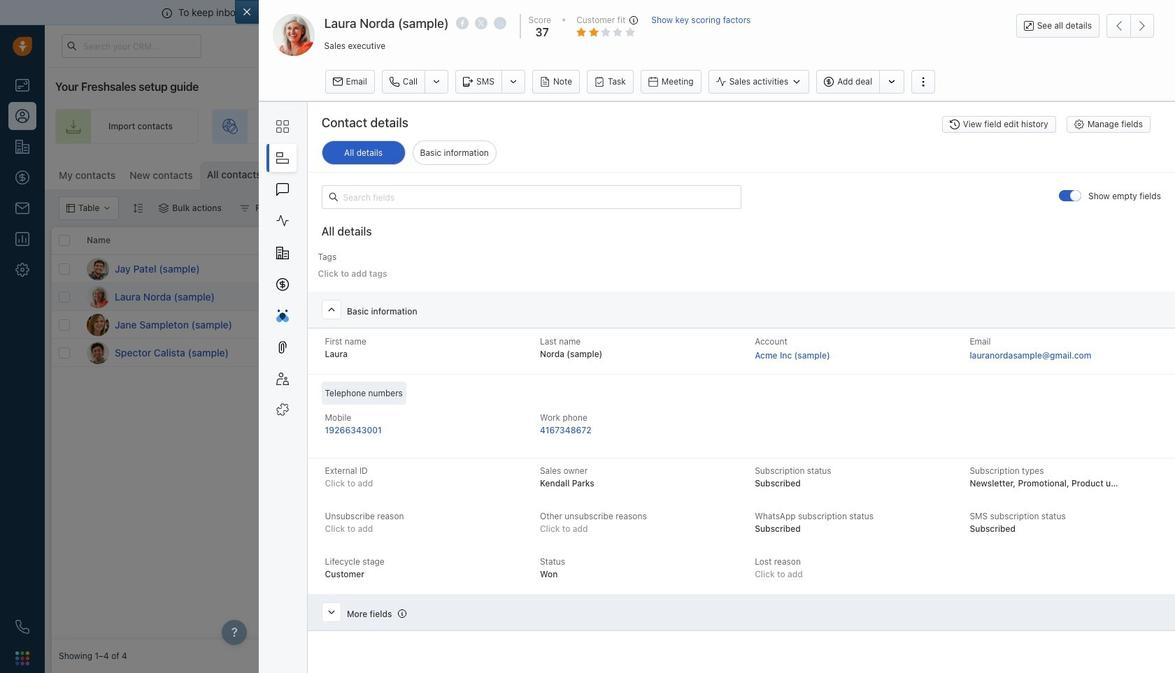Task type: describe. For each thing, give the bounding box(es) containing it.
s image
[[87, 342, 109, 364]]

2 j image from the top
[[87, 314, 109, 336]]

0 horizontal spatial container_wx8msf4aqz5i3rn1 image
[[240, 204, 250, 213]]

close image
[[1154, 9, 1161, 16]]

2 row group from the left
[[360, 255, 1175, 367]]

1 cell from the left
[[465, 255, 570, 283]]

Search your CRM... text field
[[62, 34, 201, 58]]

2 cell from the left
[[570, 255, 674, 283]]

Search fields text field
[[322, 186, 741, 209]]

freshworks switcher image
[[15, 652, 29, 666]]

6 cell from the left
[[989, 255, 1094, 283]]

l image
[[87, 286, 109, 308]]



Task type: vqa. For each thing, say whether or not it's contained in the screenshot.
container_WX8MsF4aQZ5i3RN1 image
yes



Task type: locate. For each thing, give the bounding box(es) containing it.
grid
[[52, 227, 1175, 640]]

1 vertical spatial j image
[[87, 314, 109, 336]]

group
[[972, 162, 1086, 185]]

0 vertical spatial j image
[[87, 258, 109, 280]]

row
[[52, 227, 360, 255]]

4 cell from the left
[[779, 255, 884, 283]]

phone image
[[15, 621, 29, 635]]

j image
[[87, 258, 109, 280], [87, 314, 109, 336]]

phone element
[[8, 614, 36, 642]]

container_wx8msf4aqz5i3rn1 image
[[240, 204, 250, 213], [895, 292, 905, 302]]

press space to select this row. row
[[52, 255, 360, 283], [360, 255, 1175, 283], [52, 283, 360, 311], [360, 283, 1175, 311], [52, 311, 360, 339], [360, 311, 1175, 339], [52, 339, 360, 367], [360, 339, 1175, 367]]

j image down l 'icon'
[[87, 314, 109, 336]]

container_wx8msf4aqz5i3rn1 image
[[878, 169, 887, 178], [159, 204, 169, 213], [577, 320, 586, 330], [895, 320, 905, 330]]

1 vertical spatial container_wx8msf4aqz5i3rn1 image
[[895, 292, 905, 302]]

7 cell from the left
[[1094, 255, 1175, 283]]

j image up l 'icon'
[[87, 258, 109, 280]]

1 row group from the left
[[52, 255, 360, 367]]

dialog
[[235, 0, 1175, 674]]

5 cell from the left
[[884, 255, 989, 283]]

1 horizontal spatial container_wx8msf4aqz5i3rn1 image
[[895, 292, 905, 302]]

cell
[[465, 255, 570, 283], [570, 255, 674, 283], [674, 255, 779, 283], [779, 255, 884, 283], [884, 255, 989, 283], [989, 255, 1094, 283], [1094, 255, 1175, 283]]

0 vertical spatial container_wx8msf4aqz5i3rn1 image
[[240, 204, 250, 213]]

1 j image from the top
[[87, 258, 109, 280]]

3 cell from the left
[[674, 255, 779, 283]]

row group
[[52, 255, 360, 367], [360, 255, 1175, 367]]



